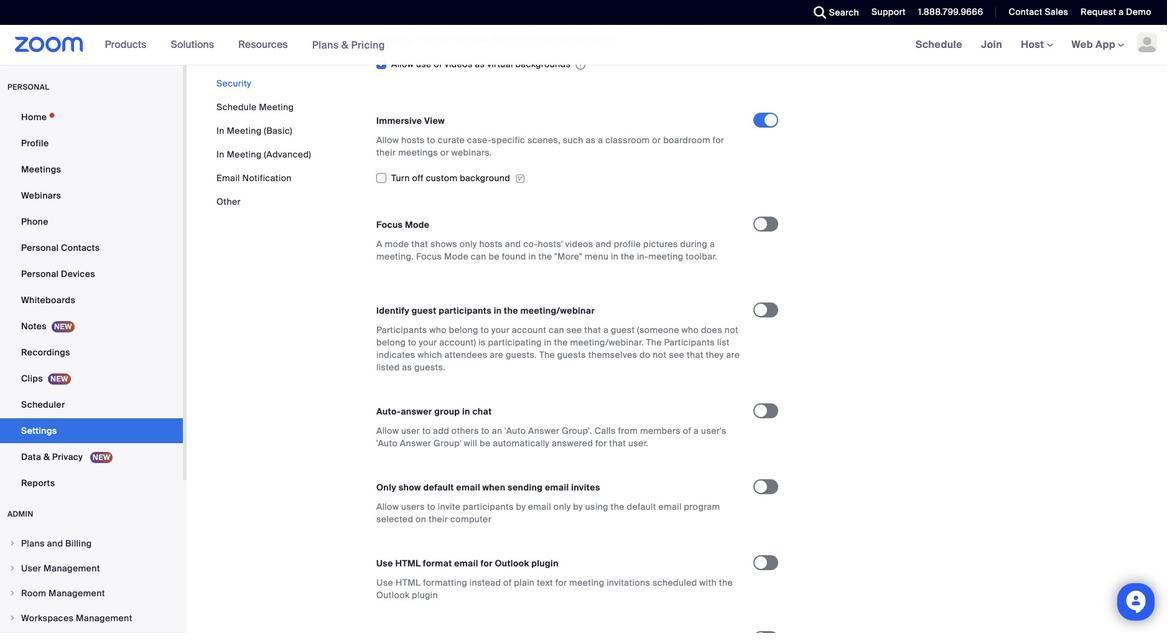 Task type: vqa. For each thing, say whether or not it's contained in the screenshot.


Task type: locate. For each thing, give the bounding box(es) containing it.
environment
[[552, 20, 605, 32]]

meeting. down mode
[[377, 251, 414, 262]]

only left using
[[554, 501, 571, 512]]

plans inside plans and billing menu item
[[21, 538, 45, 549]]

or
[[510, 33, 519, 44], [653, 134, 661, 145], [441, 147, 449, 158]]

allow for allow hosts to curate case-specific scenes, such as a classroom or boardroom for their meetings or webinars.
[[377, 134, 399, 145]]

meeting up email notification
[[227, 149, 262, 160]]

answer down user at the left of the page
[[400, 437, 431, 449]]

1 horizontal spatial the
[[646, 337, 662, 348]]

2 horizontal spatial as
[[586, 134, 596, 145]]

in inside "participants who belong to your account can see that a guest (someone who does not belong to your account) is participating in the meeting/webinar. the participants list indicates which attendees are guests. the guests themselves do not see that they are listed as guests."
[[544, 337, 552, 348]]

personal inside "personal devices" link
[[21, 268, 59, 279]]

0 horizontal spatial from
[[618, 425, 638, 436]]

computer
[[451, 513, 492, 525]]

right image inside the workspaces management 'menu item'
[[9, 614, 16, 622]]

outlook inside 'use html formatting instead of plain text for meeting invitations scheduled with the outlook plugin'
[[377, 589, 410, 601]]

focus up mode
[[377, 219, 403, 230]]

join link
[[972, 25, 1012, 65]]

email notification
[[217, 172, 292, 184]]

schedule inside meetings navigation
[[916, 38, 963, 51]]

0 horizontal spatial default
[[424, 482, 454, 493]]

meeting for (advanced)
[[227, 149, 262, 160]]

use left formatting
[[377, 577, 393, 588]]

1 vertical spatial meeting
[[227, 125, 262, 136]]

1 horizontal spatial not
[[725, 324, 739, 335]]

allow up selected
[[377, 501, 399, 512]]

'auto up automatically
[[505, 425, 526, 436]]

of inside 'use html formatting instead of plain text for meeting invitations scheduled with the outlook plugin'
[[504, 577, 512, 588]]

management down room management menu item
[[76, 613, 132, 624]]

only right shows
[[460, 238, 477, 249]]

can
[[436, 33, 452, 44], [471, 251, 487, 262], [549, 324, 565, 335]]

plans & pricing link
[[312, 38, 385, 51], [312, 38, 385, 51]]

admin menu menu
[[0, 532, 183, 633]]

0 vertical spatial see
[[567, 324, 582, 335]]

allow users to invite participants by email only by using the default email program selected on their computer
[[377, 501, 721, 525]]

1 use from the top
[[377, 558, 393, 569]]

0 vertical spatial use
[[377, 558, 393, 569]]

schedule inside menu bar
[[217, 101, 257, 113]]

menu
[[585, 251, 609, 262]]

plans and billing menu item
[[0, 532, 183, 555]]

to inside customize your background to keep your environment private from others in a meeting. this can be used with or without a green screen.
[[498, 20, 506, 32]]

(someone
[[637, 324, 680, 335]]

1 horizontal spatial of
[[504, 577, 512, 588]]

guest right identify
[[412, 305, 437, 316]]

the left guests
[[540, 349, 555, 360]]

phone
[[21, 216, 48, 227]]

request a demo
[[1081, 6, 1152, 17]]

by left using
[[574, 501, 583, 512]]

and up found
[[505, 238, 521, 249]]

guest up meeting/webinar.
[[611, 324, 635, 335]]

0 vertical spatial meeting.
[[377, 33, 414, 44]]

billing
[[65, 538, 92, 549]]

0 vertical spatial guest
[[412, 305, 437, 316]]

of left user's
[[683, 425, 692, 436]]

in for in meeting (advanced)
[[217, 149, 225, 160]]

0 vertical spatial from
[[639, 20, 659, 32]]

management inside "menu item"
[[44, 563, 100, 574]]

1 vertical spatial their
[[429, 513, 448, 525]]

management inside 'menu item'
[[76, 613, 132, 624]]

resources button
[[238, 25, 294, 65]]

allow down auto-
[[377, 425, 399, 436]]

0 vertical spatial personal
[[21, 242, 59, 253]]

personal for personal devices
[[21, 268, 59, 279]]

backgrounds
[[516, 58, 571, 70]]

whiteboards link
[[0, 288, 183, 312]]

immersive
[[377, 115, 422, 126]]

allow inside "allow user to add others to an 'auto answer group'. calls from members of a user's 'auto answer group' will be automatically answered for that user."
[[377, 425, 399, 436]]

1 in from the top
[[217, 125, 225, 136]]

plans up user
[[21, 538, 45, 549]]

1 horizontal spatial only
[[554, 501, 571, 512]]

right image
[[9, 565, 16, 572], [9, 589, 16, 597]]

personal up whiteboards
[[21, 268, 59, 279]]

not
[[725, 324, 739, 335], [653, 349, 667, 360]]

custom
[[426, 172, 458, 183]]

'auto
[[505, 425, 526, 436], [377, 437, 398, 449]]

1 horizontal spatial by
[[574, 501, 583, 512]]

1 horizontal spatial guests.
[[506, 349, 537, 360]]

1.888.799.9666 button
[[909, 0, 987, 25], [919, 6, 984, 17]]

1 vertical spatial outlook
[[377, 589, 410, 601]]

that up meeting/webinar.
[[585, 324, 601, 335]]

in
[[217, 125, 225, 136], [217, 149, 225, 160]]

participants down identify
[[377, 324, 427, 335]]

scheduled
[[653, 577, 698, 588]]

or inside customize your background to keep your environment private from others in a meeting. this can be used with or without a green screen.
[[510, 33, 519, 44]]

meeting down schedule meeting
[[227, 125, 262, 136]]

0 vertical spatial html
[[396, 558, 421, 569]]

meeting. inside customize your background to keep your environment private from others in a meeting. this can be used with or without a green screen.
[[377, 33, 414, 44]]

personal down phone
[[21, 242, 59, 253]]

only
[[377, 482, 397, 493]]

2 meeting. from the top
[[377, 251, 414, 262]]

solutions
[[171, 38, 214, 51]]

html left formatting
[[396, 577, 421, 588]]

0 horizontal spatial the
[[540, 349, 555, 360]]

their inside allow hosts to curate case-specific scenes, such as a classroom or boardroom for their meetings or webinars.
[[377, 147, 396, 158]]

background up used at the left of the page
[[445, 20, 495, 32]]

right image down admin
[[9, 540, 16, 547]]

1 vertical spatial 'auto
[[377, 437, 398, 449]]

email up allow users to invite participants by email only by using the default email program selected on their computer
[[545, 482, 569, 493]]

0 horizontal spatial participants
[[377, 324, 427, 335]]

allow inside allow users to invite participants by email only by using the default email program selected on their computer
[[377, 501, 399, 512]]

meeting left invitations
[[570, 577, 605, 588]]

0 horizontal spatial others
[[452, 425, 479, 436]]

schedule for schedule
[[916, 38, 963, 51]]

support version for turn off custom background image
[[516, 173, 526, 184]]

0 vertical spatial or
[[510, 33, 519, 44]]

use
[[377, 558, 393, 569], [377, 577, 393, 588]]

1 vertical spatial mode
[[444, 251, 469, 262]]

mode up mode
[[405, 219, 430, 230]]

right image for plans
[[9, 540, 16, 547]]

personal menu menu
[[0, 105, 183, 497]]

case-
[[467, 134, 492, 145]]

1 vertical spatial belong
[[377, 337, 406, 348]]

0 horizontal spatial answer
[[400, 437, 431, 449]]

0 vertical spatial belong
[[449, 324, 479, 335]]

customize your background to keep your environment private from others in a meeting. this can be used with or without a green screen.
[[377, 20, 706, 44]]

1 vertical spatial can
[[471, 251, 487, 262]]

hosts inside "a mode that shows only hosts and co-hosts' videos and profile pictures during a meeting. focus mode can be found in the "more" menu in the in-meeting toolbar."
[[480, 238, 503, 249]]

with right scheduled
[[700, 577, 717, 588]]

identify
[[377, 305, 410, 316]]

that down calls
[[610, 437, 626, 449]]

or down curate
[[441, 147, 449, 158]]

schedule down security
[[217, 101, 257, 113]]

and inside menu item
[[47, 538, 63, 549]]

default up invite
[[424, 482, 454, 493]]

participants down does
[[664, 337, 715, 348]]

user management
[[21, 563, 100, 574]]

management
[[44, 563, 100, 574], [49, 588, 105, 599], [76, 613, 132, 624]]

be inside "a mode that shows only hosts and co-hosts' videos and profile pictures during a meeting. focus mode can be found in the "more" menu in the in-meeting toolbar."
[[489, 251, 500, 262]]

their inside allow users to invite participants by email only by using the default email program selected on their computer
[[429, 513, 448, 525]]

1 by from the left
[[516, 501, 526, 512]]

0 horizontal spatial videos
[[445, 58, 473, 70]]

html
[[396, 558, 421, 569], [396, 577, 421, 588]]

1 vertical spatial be
[[489, 251, 500, 262]]

0 vertical spatial their
[[377, 147, 396, 158]]

others up will
[[452, 425, 479, 436]]

2 in from the top
[[217, 149, 225, 160]]

2 personal from the top
[[21, 268, 59, 279]]

clips link
[[0, 366, 183, 391]]

for right text at the bottom
[[556, 577, 567, 588]]

1 vertical spatial participants
[[463, 501, 514, 512]]

focus
[[377, 219, 403, 230], [416, 251, 442, 262]]

calls
[[595, 425, 616, 436]]

email left the program
[[659, 501, 682, 512]]

1 horizontal spatial can
[[471, 251, 487, 262]]

to inside allow users to invite participants by email only by using the default email program selected on their computer
[[427, 501, 436, 512]]

1 right image from the top
[[9, 540, 16, 547]]

workspaces management
[[21, 613, 132, 624]]

'auto down auto-
[[377, 437, 398, 449]]

are down list
[[727, 349, 740, 360]]

0 vertical spatial outlook
[[495, 558, 530, 569]]

right image left user
[[9, 565, 16, 572]]

0 vertical spatial guests.
[[506, 349, 537, 360]]

from right private
[[639, 20, 659, 32]]

management inside menu item
[[49, 588, 105, 599]]

boardroom
[[664, 134, 711, 145]]

profile
[[21, 138, 49, 149]]

others inside customize your background to keep your environment private from others in a meeting. this can be used with or without a green screen.
[[661, 20, 688, 32]]

use for use html formatting instead of plain text for meeting invitations scheduled with the outlook plugin
[[377, 577, 393, 588]]

1 horizontal spatial plans
[[312, 38, 339, 51]]

1 vertical spatial the
[[540, 349, 555, 360]]

schedule link
[[907, 25, 972, 65]]

meeting/webinar
[[521, 305, 595, 316]]

1 vertical spatial others
[[452, 425, 479, 436]]

0 horizontal spatial mode
[[405, 219, 430, 230]]

only
[[460, 238, 477, 249], [554, 501, 571, 512]]

0 horizontal spatial see
[[567, 324, 582, 335]]

0 vertical spatial videos
[[445, 58, 473, 70]]

meeting. inside "a mode that shows only hosts and co-hosts' videos and profile pictures during a meeting. focus mode can be found in the "more" menu in the in-meeting toolbar."
[[377, 251, 414, 262]]

use inside 'use html formatting instead of plain text for meeting invitations scheduled with the outlook plugin'
[[377, 577, 393, 588]]

right image inside user management "menu item"
[[9, 565, 16, 572]]

1 horizontal spatial as
[[475, 58, 485, 70]]

html inside 'use html formatting instead of plain text for meeting invitations scheduled with the outlook plugin'
[[396, 577, 421, 588]]

& for pricing
[[342, 38, 349, 51]]

meeting up (basic)
[[259, 101, 294, 113]]

focus down shows
[[416, 251, 442, 262]]

use html format email for outlook plugin
[[377, 558, 559, 569]]

& left pricing
[[342, 38, 349, 51]]

as right the such
[[586, 134, 596, 145]]

right image inside plans and billing menu item
[[9, 540, 16, 547]]

participants down only show default email when sending email invites
[[463, 501, 514, 512]]

default
[[424, 482, 454, 493], [627, 501, 657, 512]]

be
[[454, 33, 465, 44], [489, 251, 500, 262], [480, 437, 491, 449]]

1 vertical spatial use
[[377, 577, 393, 588]]

& right the data
[[44, 451, 50, 463]]

workspaces
[[21, 613, 74, 624]]

schedule down 1.888.799.9666
[[916, 38, 963, 51]]

to left keep
[[498, 20, 506, 32]]

1 vertical spatial default
[[627, 501, 657, 512]]

formatting
[[423, 577, 468, 588]]

2 right image from the top
[[9, 589, 16, 597]]

with inside 'use html formatting instead of plain text for meeting invitations scheduled with the outlook plugin'
[[700, 577, 717, 588]]

for down calls
[[596, 437, 607, 449]]

0 vertical spatial be
[[454, 33, 465, 44]]

& inside personal menu menu
[[44, 451, 50, 463]]

not up list
[[725, 324, 739, 335]]

phone link
[[0, 209, 183, 234]]

1 horizontal spatial from
[[639, 20, 659, 32]]

1 horizontal spatial &
[[342, 38, 349, 51]]

meeting
[[649, 251, 684, 262], [570, 577, 605, 588]]

to left invite
[[427, 501, 436, 512]]

group'.
[[562, 425, 593, 436]]

banner
[[0, 25, 1168, 65]]

settings link
[[0, 418, 183, 443]]

their down invite
[[429, 513, 448, 525]]

0 vertical spatial others
[[661, 20, 688, 32]]

the inside "participants who belong to your account can see that a guest (someone who does not belong to your account) is participating in the meeting/webinar. the participants list indicates which attendees are guests. the guests themselves do not see that they are listed as guests."
[[554, 337, 568, 348]]

1 horizontal spatial who
[[682, 324, 699, 335]]

allow for allow users to invite participants by email only by using the default email program selected on their computer
[[377, 501, 399, 512]]

meetings navigation
[[907, 25, 1168, 65]]

background down webinars.
[[460, 172, 511, 183]]

others inside "allow user to add others to an 'auto answer group'. calls from members of a user's 'auto answer group' will be automatically answered for that user."
[[452, 425, 479, 436]]

for right boardroom
[[713, 134, 725, 145]]

account
[[512, 324, 547, 335]]

to inside allow hosts to curate case-specific scenes, such as a classroom or boardroom for their meetings or webinars.
[[427, 134, 436, 145]]

menu bar containing security
[[217, 77, 311, 208]]

others right private
[[661, 20, 688, 32]]

email notification link
[[217, 172, 292, 184]]

classroom
[[606, 134, 650, 145]]

1 horizontal spatial hosts
[[480, 238, 503, 249]]

0 vertical spatial hosts
[[401, 134, 425, 145]]

see down (someone
[[669, 349, 685, 360]]

1 vertical spatial only
[[554, 501, 571, 512]]

2 use from the top
[[377, 577, 393, 588]]

1 vertical spatial see
[[669, 349, 685, 360]]

list
[[718, 337, 730, 348]]

plans left pricing
[[312, 38, 339, 51]]

default inside allow users to invite participants by email only by using the default email program selected on their computer
[[627, 501, 657, 512]]

use down selected
[[377, 558, 393, 569]]

management for user management
[[44, 563, 100, 574]]

and left billing
[[47, 538, 63, 549]]

answer
[[401, 406, 432, 417]]

by down sending
[[516, 501, 526, 512]]

1 vertical spatial plans
[[21, 538, 45, 549]]

be right will
[[480, 437, 491, 449]]

user.
[[629, 437, 649, 449]]

recordings
[[21, 347, 70, 358]]

1 vertical spatial participants
[[664, 337, 715, 348]]

mode
[[385, 238, 409, 249]]

an
[[492, 425, 503, 436]]

the down profile
[[621, 251, 635, 262]]

as inside "participants who belong to your account can see that a guest (someone who does not belong to your account) is participating in the meeting/webinar. the participants list indicates which attendees are guests. the guests themselves do not see that they are listed as guests."
[[402, 361, 412, 373]]

1 horizontal spatial others
[[661, 20, 688, 32]]

meeting inside "a mode that shows only hosts and co-hosts' videos and profile pictures during a meeting. focus mode can be found in the "more" menu in the in-meeting toolbar."
[[649, 251, 684, 262]]

0 horizontal spatial guests.
[[415, 361, 446, 373]]

the right scheduled
[[720, 577, 733, 588]]

1 horizontal spatial mode
[[444, 251, 469, 262]]

participants
[[439, 305, 492, 316], [463, 501, 514, 512]]

personal for personal contacts
[[21, 242, 59, 253]]

only inside allow users to invite participants by email only by using the default email program selected on their computer
[[554, 501, 571, 512]]

belong up account)
[[449, 324, 479, 335]]

plans inside product information "navigation"
[[312, 38, 339, 51]]

plugin inside 'use html formatting instead of plain text for meeting invitations scheduled with the outlook plugin'
[[412, 589, 438, 601]]

2 html from the top
[[396, 577, 421, 588]]

from up user.
[[618, 425, 638, 436]]

0 horizontal spatial of
[[434, 58, 443, 70]]

1 vertical spatial guests.
[[415, 361, 446, 373]]

data & privacy link
[[0, 444, 183, 469]]

as down the indicates
[[402, 361, 412, 373]]

1 personal from the top
[[21, 242, 59, 253]]

1 vertical spatial in
[[217, 149, 225, 160]]

0 horizontal spatial their
[[377, 147, 396, 158]]

2 horizontal spatial can
[[549, 324, 565, 335]]

0 horizontal spatial and
[[47, 538, 63, 549]]

with
[[491, 33, 508, 44], [700, 577, 717, 588]]

belong up the indicates
[[377, 337, 406, 348]]

mode down shows
[[444, 251, 469, 262]]

0 horizontal spatial 'auto
[[377, 437, 398, 449]]

personal
[[7, 82, 49, 92]]

plugin down formatting
[[412, 589, 438, 601]]

allow inside allow hosts to curate case-specific scenes, such as a classroom or boardroom for their meetings or webinars.
[[377, 134, 399, 145]]

guests
[[558, 349, 586, 360]]

2 horizontal spatial of
[[683, 425, 692, 436]]

2 right image from the top
[[9, 614, 16, 622]]

0 horizontal spatial who
[[430, 324, 447, 335]]

or right classroom
[[653, 134, 661, 145]]

meeting down pictures at right top
[[649, 251, 684, 262]]

0 horizontal spatial can
[[436, 33, 452, 44]]

right image for workspaces
[[9, 614, 16, 622]]

1 vertical spatial as
[[586, 134, 596, 145]]

0 horizontal spatial by
[[516, 501, 526, 512]]

1 horizontal spatial focus
[[416, 251, 442, 262]]

personal inside personal contacts link
[[21, 242, 59, 253]]

html left the format
[[396, 558, 421, 569]]

right image for room management
[[9, 589, 16, 597]]

are down "participating"
[[490, 349, 504, 360]]

is
[[479, 337, 486, 348]]

plugin up text at the bottom
[[532, 558, 559, 569]]

specific
[[492, 134, 525, 145]]

management down billing
[[44, 563, 100, 574]]

that inside "allow user to add others to an 'auto answer group'. calls from members of a user's 'auto answer group' will be automatically answered for that user."
[[610, 437, 626, 449]]

1 vertical spatial of
[[683, 425, 692, 436]]

management for workspaces management
[[76, 613, 132, 624]]

can right this
[[436, 33, 452, 44]]

do
[[640, 349, 651, 360]]

1 horizontal spatial with
[[700, 577, 717, 588]]

0 horizontal spatial or
[[441, 147, 449, 158]]

others
[[661, 20, 688, 32], [452, 425, 479, 436]]

1 horizontal spatial participants
[[664, 337, 715, 348]]

plans for plans and billing
[[21, 538, 45, 549]]

the
[[646, 337, 662, 348], [540, 349, 555, 360]]

in
[[691, 20, 698, 32], [529, 251, 536, 262], [611, 251, 619, 262], [494, 305, 502, 316], [544, 337, 552, 348], [462, 406, 471, 417]]

1 vertical spatial from
[[618, 425, 638, 436]]

1 vertical spatial personal
[[21, 268, 59, 279]]

see up guests
[[567, 324, 582, 335]]

1 html from the top
[[396, 558, 421, 569]]

&
[[342, 38, 349, 51], [44, 451, 50, 463]]

& inside product information "navigation"
[[342, 38, 349, 51]]

can left found
[[471, 251, 487, 262]]

who up account)
[[430, 324, 447, 335]]

1.888.799.9666 button up schedule link
[[919, 6, 984, 17]]

0 vertical spatial in
[[217, 125, 225, 136]]

html for format
[[396, 558, 421, 569]]

2 vertical spatial of
[[504, 577, 512, 588]]

allow
[[392, 58, 414, 70], [377, 134, 399, 145], [377, 425, 399, 436], [377, 501, 399, 512]]

auto-answer group in chat
[[377, 406, 492, 417]]

not right do
[[653, 349, 667, 360]]

right image left room
[[9, 589, 16, 597]]

2 vertical spatial or
[[441, 147, 449, 158]]

products button
[[105, 25, 152, 65]]

schedule for schedule meeting
[[217, 101, 257, 113]]

right image
[[9, 540, 16, 547], [9, 614, 16, 622]]

0 vertical spatial meeting
[[649, 251, 684, 262]]

toolbar.
[[686, 251, 718, 262]]

or down keep
[[510, 33, 519, 44]]

right image inside room management menu item
[[9, 589, 16, 597]]

1 meeting. from the top
[[377, 33, 414, 44]]

who left does
[[682, 324, 699, 335]]

mode
[[405, 219, 430, 230], [444, 251, 469, 262]]

1 right image from the top
[[9, 565, 16, 572]]

menu bar
[[217, 77, 311, 208]]

participants up account)
[[439, 305, 492, 316]]

1 horizontal spatial meeting
[[649, 251, 684, 262]]

1 vertical spatial schedule
[[217, 101, 257, 113]]

be inside "allow user to add others to an 'auto answer group'. calls from members of a user's 'auto answer group' will be automatically answered for that user."
[[480, 437, 491, 449]]

view
[[425, 115, 445, 126]]

2 vertical spatial can
[[549, 324, 565, 335]]

privacy
[[52, 451, 83, 463]]

0 vertical spatial the
[[646, 337, 662, 348]]

guests. down "participating"
[[506, 349, 537, 360]]

0 vertical spatial background
[[445, 20, 495, 32]]

0 vertical spatial with
[[491, 33, 508, 44]]

plans
[[312, 38, 339, 51], [21, 538, 45, 549]]

0 vertical spatial management
[[44, 563, 100, 574]]

to up the indicates
[[408, 337, 417, 348]]

as inside allow hosts to curate case-specific scenes, such as a classroom or boardroom for their meetings or webinars.
[[586, 134, 596, 145]]

0 horizontal spatial are
[[490, 349, 504, 360]]

answer
[[529, 425, 560, 436], [400, 437, 431, 449]]

in down schedule meeting
[[217, 125, 225, 136]]

their
[[377, 147, 396, 158], [429, 513, 448, 525]]

support link
[[863, 0, 909, 25], [872, 6, 906, 17]]

the right using
[[611, 501, 625, 512]]

their up turn
[[377, 147, 396, 158]]



Task type: describe. For each thing, give the bounding box(es) containing it.
0 vertical spatial 'auto
[[505, 425, 526, 436]]

from inside "allow user to add others to an 'auto answer group'. calls from members of a user's 'auto answer group' will be automatically answered for that user."
[[618, 425, 638, 436]]

scheduler
[[21, 399, 65, 410]]

1 who from the left
[[430, 324, 447, 335]]

a inside allow hosts to curate case-specific scenes, such as a classroom or boardroom for their meetings or webinars.
[[598, 134, 603, 145]]

meeting for (basic)
[[227, 125, 262, 136]]

curate
[[438, 134, 465, 145]]

can inside "a mode that shows only hosts and co-hosts' videos and profile pictures during a meeting. focus mode can be found in the "more" menu in the in-meeting toolbar."
[[471, 251, 487, 262]]

in inside customize your background to keep your environment private from others in a meeting. this can be used with or without a green screen.
[[691, 20, 698, 32]]

add
[[433, 425, 449, 436]]

to left an
[[481, 425, 490, 436]]

in for in meeting (basic)
[[217, 125, 225, 136]]

in meeting (advanced) link
[[217, 149, 311, 160]]

of inside "allow user to add others to an 'auto answer group'. calls from members of a user's 'auto answer group' will be automatically answered for that user."
[[683, 425, 692, 436]]

0 horizontal spatial guest
[[412, 305, 437, 316]]

product information navigation
[[96, 25, 395, 65]]

1 vertical spatial background
[[460, 172, 511, 183]]

0 vertical spatial as
[[475, 58, 485, 70]]

from inside customize your background to keep your environment private from others in a meeting. this can be used with or without a green screen.
[[639, 20, 659, 32]]

2 horizontal spatial and
[[596, 238, 612, 249]]

host
[[1022, 38, 1047, 51]]

1 are from the left
[[490, 349, 504, 360]]

answered
[[552, 437, 593, 449]]

search button
[[805, 0, 863, 25]]

email up instead
[[455, 558, 479, 569]]

1 vertical spatial not
[[653, 349, 667, 360]]

email down sending
[[528, 501, 552, 512]]

without
[[521, 33, 552, 44]]

room
[[21, 588, 46, 599]]

for up instead
[[481, 558, 493, 569]]

themselves
[[589, 349, 638, 360]]

allow for allow use of videos as virtual backgrounds
[[392, 58, 414, 70]]

participating
[[488, 337, 542, 348]]

found
[[502, 251, 526, 262]]

1 horizontal spatial see
[[669, 349, 685, 360]]

meeting inside 'use html formatting instead of plain text for meeting invitations scheduled with the outlook plugin'
[[570, 577, 605, 588]]

1 vertical spatial answer
[[400, 437, 431, 449]]

room management
[[21, 588, 105, 599]]

be inside customize your background to keep your environment private from others in a meeting. this can be used with or without a green screen.
[[454, 33, 465, 44]]

invites
[[572, 482, 601, 493]]

show
[[399, 482, 421, 493]]

mode inside "a mode that shows only hosts and co-hosts' videos and profile pictures during a meeting. focus mode can be found in the "more" menu in the in-meeting toolbar."
[[444, 251, 469, 262]]

shows
[[431, 238, 458, 249]]

meeting/webinar.
[[570, 337, 644, 348]]

learn more about allow use of videos as virtual backgrounds image
[[576, 59, 586, 70]]

plain
[[514, 577, 535, 588]]

to up is
[[481, 324, 489, 335]]

used
[[467, 33, 488, 44]]

attendees
[[445, 349, 488, 360]]

users
[[401, 501, 425, 512]]

0 horizontal spatial belong
[[377, 337, 406, 348]]

that left they
[[687, 349, 704, 360]]

2 by from the left
[[574, 501, 583, 512]]

participants who belong to your account can see that a guest (someone who does not belong to your account) is participating in the meeting/webinar. the participants list indicates which attendees are guests. the guests themselves do not see that they are listed as guests.
[[377, 324, 740, 373]]

pictures
[[644, 238, 678, 249]]

background inside customize your background to keep your environment private from others in a meeting. this can be used with or without a green screen.
[[445, 20, 495, 32]]

0 vertical spatial participants
[[439, 305, 492, 316]]

turn
[[392, 172, 410, 183]]

1 horizontal spatial plugin
[[532, 558, 559, 569]]

that inside "a mode that shows only hosts and co-hosts' videos and profile pictures during a meeting. focus mode can be found in the "more" menu in the in-meeting toolbar."
[[412, 238, 428, 249]]

html for formatting
[[396, 577, 421, 588]]

(basic)
[[264, 125, 292, 136]]

right image for user management
[[9, 565, 16, 572]]

0 vertical spatial meeting
[[259, 101, 294, 113]]

webinars
[[21, 190, 61, 201]]

contact sales
[[1009, 6, 1069, 17]]

scheduler link
[[0, 392, 183, 417]]

workspaces management menu item
[[0, 606, 183, 630]]

email left when
[[456, 482, 481, 493]]

devices
[[61, 268, 95, 279]]

a inside "a mode that shows only hosts and co-hosts' videos and profile pictures during a meeting. focus mode can be found in the "more" menu in the in-meeting toolbar."
[[710, 238, 715, 249]]

allow use of videos as virtual backgrounds
[[392, 58, 571, 70]]

zoom logo image
[[15, 37, 83, 52]]

contacts
[[61, 242, 100, 253]]

email
[[217, 172, 240, 184]]

resources
[[238, 38, 288, 51]]

& for privacy
[[44, 451, 50, 463]]

1 horizontal spatial belong
[[449, 324, 479, 335]]

focus inside "a mode that shows only hosts and co-hosts' videos and profile pictures during a meeting. focus mode can be found in the "more" menu in the in-meeting toolbar."
[[416, 251, 442, 262]]

co-
[[524, 238, 538, 249]]

1 horizontal spatial and
[[505, 238, 521, 249]]

a
[[377, 238, 383, 249]]

request
[[1081, 6, 1117, 17]]

during
[[681, 238, 708, 249]]

home link
[[0, 105, 183, 129]]

account)
[[440, 337, 476, 348]]

group
[[435, 406, 460, 417]]

other
[[217, 196, 241, 207]]

recordings link
[[0, 340, 183, 365]]

0 vertical spatial answer
[[529, 425, 560, 436]]

immersive view
[[377, 115, 445, 126]]

0 vertical spatial not
[[725, 324, 739, 335]]

can inside "participants who belong to your account can see that a guest (someone who does not belong to your account) is participating in the meeting/webinar. the participants list indicates which attendees are guests. the guests themselves do not see that they are listed as guests."
[[549, 324, 565, 335]]

sales
[[1045, 6, 1069, 17]]

listed
[[377, 361, 400, 373]]

the up account
[[504, 305, 518, 316]]

only inside "a mode that shows only hosts and co-hosts' videos and profile pictures during a meeting. focus mode can be found in the "more" menu in the in-meeting toolbar."
[[460, 238, 477, 249]]

0 vertical spatial mode
[[405, 219, 430, 230]]

your up "participating"
[[492, 324, 510, 335]]

web
[[1072, 38, 1094, 51]]

scenes,
[[528, 134, 561, 145]]

with inside customize your background to keep your environment private from others in a meeting. this can be used with or without a green screen.
[[491, 33, 508, 44]]

meetings
[[398, 147, 438, 158]]

app
[[1096, 38, 1116, 51]]

demo
[[1127, 6, 1152, 17]]

the down hosts'
[[539, 251, 553, 262]]

0 vertical spatial of
[[434, 58, 443, 70]]

they
[[706, 349, 724, 360]]

1 horizontal spatial outlook
[[495, 558, 530, 569]]

notes link
[[0, 314, 183, 339]]

your up this
[[424, 20, 442, 32]]

guest inside "participants who belong to your account can see that a guest (someone who does not belong to your account) is participating in the meeting/webinar. the participants list indicates which attendees are guests. the guests themselves do not see that they are listed as guests."
[[611, 324, 635, 335]]

"more"
[[555, 251, 583, 262]]

2 who from the left
[[682, 324, 699, 335]]

notification
[[242, 172, 292, 184]]

virtual
[[487, 58, 513, 70]]

plans for plans & pricing
[[312, 38, 339, 51]]

user management menu item
[[0, 557, 183, 580]]

schedule meeting link
[[217, 101, 294, 113]]

the inside 'use html formatting instead of plain text for meeting invitations scheduled with the outlook plugin'
[[720, 577, 733, 588]]

does
[[702, 324, 723, 335]]

use for use html format email for outlook plugin
[[377, 558, 393, 569]]

management for room management
[[49, 588, 105, 599]]

a inside "participants who belong to your account can see that a guest (someone who does not belong to your account) is participating in the meeting/webinar. the participants list indicates which attendees are guests. the guests themselves do not see that they are listed as guests."
[[604, 324, 609, 335]]

security link
[[217, 78, 251, 89]]

1.888.799.9666
[[919, 6, 984, 17]]

host button
[[1022, 38, 1054, 51]]

off
[[412, 172, 424, 183]]

to left add
[[423, 425, 431, 436]]

videos inside "a mode that shows only hosts and co-hosts' videos and profile pictures during a meeting. focus mode can be found in the "more" menu in the in-meeting toolbar."
[[566, 238, 594, 249]]

profile link
[[0, 131, 183, 156]]

other link
[[217, 196, 241, 207]]

banner containing products
[[0, 25, 1168, 65]]

participants inside allow users to invite participants by email only by using the default email program selected on their computer
[[463, 501, 514, 512]]

profile picture image
[[1138, 32, 1158, 52]]

allow user to add others to an 'auto answer group'. calls from members of a user's 'auto answer group' will be automatically answered for that user.
[[377, 425, 727, 449]]

webinars link
[[0, 183, 183, 208]]

your up without
[[531, 20, 550, 32]]

for inside allow hosts to curate case-specific scenes, such as a classroom or boardroom for their meetings or webinars.
[[713, 134, 725, 145]]

1 vertical spatial or
[[653, 134, 661, 145]]

for inside 'use html formatting instead of plain text for meeting invitations scheduled with the outlook plugin'
[[556, 577, 567, 588]]

allow for allow user to add others to an 'auto answer group'. calls from members of a user's 'auto answer group' will be automatically answered for that user.
[[377, 425, 399, 436]]

settings
[[21, 425, 57, 436]]

1.888.799.9666 button up the join
[[909, 0, 987, 25]]

in-
[[637, 251, 649, 262]]

2 are from the left
[[727, 349, 740, 360]]

personal devices link
[[0, 261, 183, 286]]

focus mode
[[377, 219, 430, 230]]

hosts inside allow hosts to curate case-specific scenes, such as a classroom or boardroom for their meetings or webinars.
[[401, 134, 425, 145]]

0 vertical spatial default
[[424, 482, 454, 493]]

contact
[[1009, 6, 1043, 17]]

keep
[[508, 20, 529, 32]]

instead
[[470, 577, 501, 588]]

in meeting (advanced)
[[217, 149, 311, 160]]

the inside allow users to invite participants by email only by using the default email program selected on their computer
[[611, 501, 625, 512]]

support
[[872, 6, 906, 17]]

on
[[416, 513, 427, 525]]

user
[[401, 425, 420, 436]]

security
[[217, 78, 251, 89]]

for inside "allow user to add others to an 'auto answer group'. calls from members of a user's 'auto answer group' will be automatically answered for that user."
[[596, 437, 607, 449]]

format
[[423, 558, 452, 569]]

0 vertical spatial focus
[[377, 219, 403, 230]]

using
[[586, 501, 609, 512]]

reports link
[[0, 471, 183, 495]]

your up which
[[419, 337, 437, 348]]

room management menu item
[[0, 581, 183, 605]]

solutions button
[[171, 25, 220, 65]]

can inside customize your background to keep your environment private from others in a meeting. this can be used with or without a green screen.
[[436, 33, 452, 44]]

a inside "allow user to add others to an 'auto answer group'. calls from members of a user's 'auto answer group' will be automatically answered for that user."
[[694, 425, 699, 436]]

a mode that shows only hosts and co-hosts' videos and profile pictures during a meeting. focus mode can be found in the "more" menu in the in-meeting toolbar.
[[377, 238, 718, 262]]



